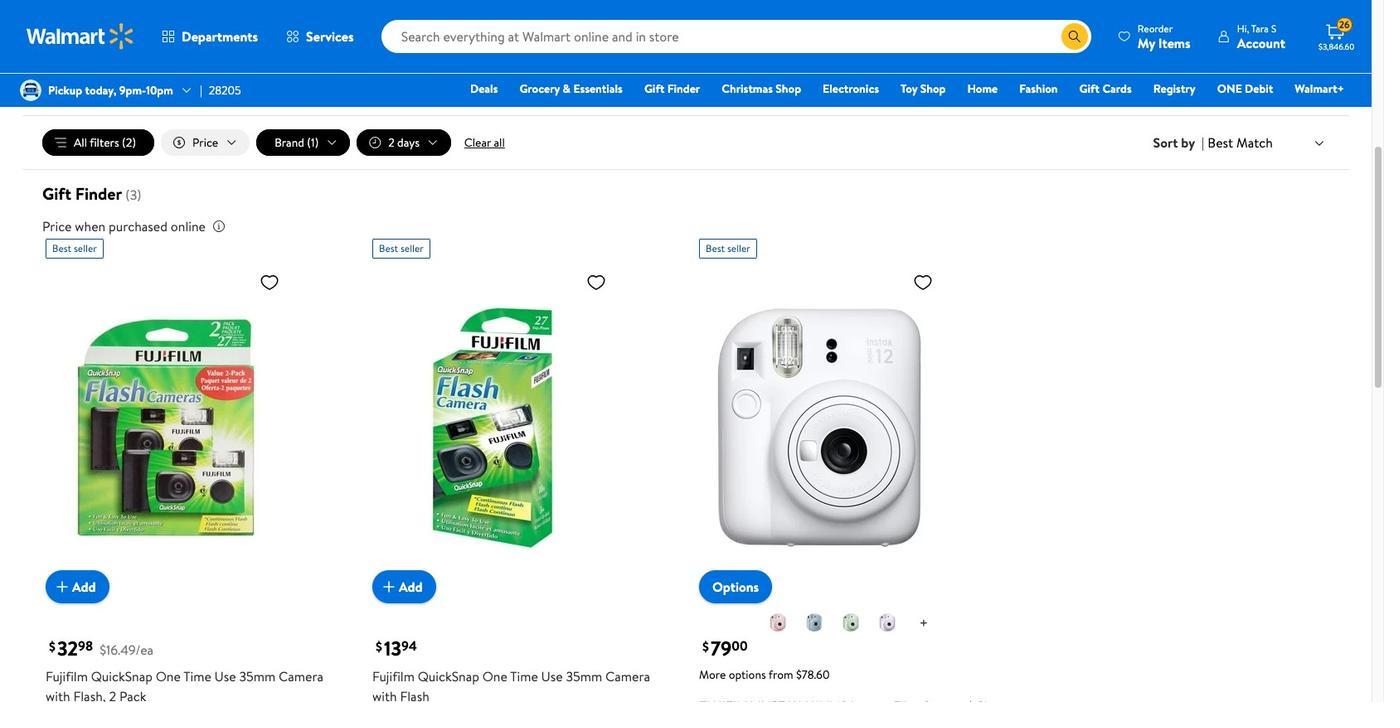 Task type: locate. For each thing, give the bounding box(es) containing it.
toys & games
[[497, 80, 565, 97]]

deals
[[470, 80, 498, 97]]

94
[[402, 638, 417, 656]]

white elephant gifts list item
[[696, 69, 831, 109]]

use
[[215, 668, 236, 686], [541, 668, 563, 686]]

electronics link
[[816, 80, 887, 98]]

1 quicksnap from the left
[[91, 668, 153, 686]]

1 horizontal spatial time
[[510, 668, 538, 686]]

elephant
[[745, 80, 789, 97]]

fujifilm
[[46, 668, 88, 686], [373, 668, 415, 686]]

clear all button left "toy"
[[838, 80, 892, 97]]

2 quicksnap from the left
[[418, 668, 480, 686]]

1 horizontal spatial one
[[483, 668, 508, 686]]

one debit link
[[1210, 80, 1281, 98]]

add up 98
[[72, 578, 96, 597]]

with inside fujifilm quicksnap one time use 35mm camera with flash
[[373, 688, 397, 703]]

0 vertical spatial all
[[874, 80, 885, 97]]

0 horizontal spatial clear
[[465, 134, 491, 151]]

quicksnap up pack
[[91, 668, 153, 686]]

0 horizontal spatial camera
[[279, 668, 324, 686]]

1 add button from the left
[[46, 571, 109, 604]]

home
[[968, 80, 998, 97]]

1 vertical spatial clear all button
[[458, 130, 512, 156]]

clear all button down the deals
[[458, 130, 512, 156]]

finder left white
[[668, 80, 701, 97]]

1 vertical spatial price
[[42, 218, 72, 236]]

1 horizontal spatial add button
[[373, 571, 436, 604]]

fashion
[[1020, 80, 1058, 97]]

add to favorites list, fujifilm instax mini 12 instant film camera | clay white image
[[914, 272, 933, 293]]

1 horizontal spatial fujifilm
[[373, 668, 415, 686]]

time inside $ 32 98 $16.49/ea fujifilm quicksnap one time use 35mm camera with flash, 2 pack
[[184, 668, 211, 686]]

+ button
[[907, 611, 942, 637]]

0 horizontal spatial quicksnap
[[91, 668, 153, 686]]

price down | 28205
[[193, 134, 218, 151]]

clear all left "toy"
[[844, 80, 885, 97]]

3 $ from the left
[[703, 638, 709, 657]]

clear for the rightmost clear all button
[[844, 80, 871, 97]]

add to favorites list, fujifilm quicksnap one time use 35mm camera with flash image
[[587, 272, 607, 293]]

$ left 32
[[49, 638, 56, 657]]

2 left pack
[[109, 688, 116, 703]]

toys
[[497, 80, 519, 97]]

best seller for 79
[[706, 242, 751, 256]]

0 horizontal spatial gifts
[[631, 80, 653, 97]]

with left flash on the left bottom of page
[[373, 688, 397, 703]]

1 horizontal spatial add
[[399, 578, 423, 597]]

0 horizontal spatial price
[[42, 218, 72, 236]]

1 horizontal spatial use
[[541, 668, 563, 686]]

gift
[[645, 80, 665, 97], [1080, 80, 1100, 97], [42, 183, 71, 205]]

blossom pink image
[[768, 613, 788, 633]]

2 gifts from the left
[[792, 80, 814, 97]]

fujifilm inside fujifilm quicksnap one time use 35mm camera with flash
[[373, 668, 415, 686]]

& right toys
[[522, 80, 530, 97]]

add button up 98
[[46, 571, 109, 604]]

(2)
[[122, 134, 136, 151]]

1 horizontal spatial 2
[[389, 134, 395, 151]]

clear left "toy"
[[844, 80, 871, 97]]

$ left 79
[[703, 638, 709, 657]]

all filters (2) button
[[42, 130, 154, 156]]

0 horizontal spatial all
[[494, 134, 505, 151]]

1 & from the left
[[522, 80, 530, 97]]

9pm-
[[119, 82, 146, 99]]

1 horizontal spatial seller
[[401, 242, 424, 256]]

& right the grocery
[[563, 80, 571, 97]]

gifts
[[631, 80, 653, 97], [792, 80, 814, 97]]

& for grocery
[[563, 80, 571, 97]]

1 use from the left
[[215, 668, 236, 686]]

$ inside the $ 13 94
[[376, 638, 382, 657]]

2 horizontal spatial gift
[[1080, 80, 1100, 97]]

gift for gift finder (3)
[[42, 183, 71, 205]]

1 seller from the left
[[74, 242, 97, 256]]

&
[[522, 80, 530, 97], [563, 80, 571, 97]]

toy shop link
[[894, 80, 954, 98]]

all inside button
[[494, 134, 505, 151]]

0 horizontal spatial 35mm
[[239, 668, 276, 686]]

camera inside $ 32 98 $16.49/ea fujifilm quicksnap one time use 35mm camera with flash, 2 pack
[[279, 668, 324, 686]]

best
[[1208, 134, 1234, 152], [52, 242, 71, 256], [379, 242, 398, 256], [706, 242, 725, 256]]

fujifilm instax mini 12 instant film camera | clay white image
[[699, 266, 940, 591]]

0 horizontal spatial seller
[[74, 242, 97, 256]]

price for price
[[193, 134, 218, 151]]

add for $16.49/ea
[[72, 578, 96, 597]]

home link
[[960, 80, 1006, 98]]

$ inside $ 79 00
[[703, 638, 709, 657]]

gift for gift finder
[[645, 80, 665, 97]]

with
[[46, 688, 70, 703], [373, 688, 397, 703]]

clear all button
[[838, 80, 892, 97], [458, 130, 512, 156]]

$ for 32
[[49, 638, 56, 657]]

christmas shop link
[[715, 80, 809, 98]]

0 horizontal spatial shop
[[776, 80, 802, 97]]

0 horizontal spatial best seller
[[52, 242, 97, 256]]

electronics
[[823, 80, 880, 97]]

2 best seller from the left
[[379, 242, 424, 256]]

add for 13
[[399, 578, 423, 597]]

0 horizontal spatial with
[[46, 688, 70, 703]]

pickup today, 9pm-10pm
[[48, 82, 173, 99]]

0 horizontal spatial clear all button
[[458, 130, 512, 156]]

2 one from the left
[[483, 668, 508, 686]]

| right by
[[1202, 134, 1205, 152]]

1 best seller from the left
[[52, 242, 97, 256]]

1 fujifilm from the left
[[46, 668, 88, 686]]

toys & games button
[[484, 72, 578, 105]]

from
[[769, 667, 794, 684]]

2 shop from the left
[[921, 80, 946, 97]]

2 horizontal spatial $
[[703, 638, 709, 657]]

one inside fujifilm quicksnap one time use 35mm camera with flash
[[483, 668, 508, 686]]

all left "toy"
[[874, 80, 885, 97]]

best inside dropdown button
[[1208, 134, 1234, 152]]

0 vertical spatial clear all
[[844, 80, 885, 97]]

gift finder
[[645, 80, 701, 97]]

1 horizontal spatial price
[[193, 134, 218, 151]]

add button for $16.49/ea
[[46, 571, 109, 604]]

0 horizontal spatial clear all
[[465, 134, 505, 151]]

fujifilm down 32
[[46, 668, 88, 686]]

1 $ from the left
[[49, 638, 56, 657]]

best seller
[[52, 242, 97, 256], [379, 242, 424, 256], [706, 242, 751, 256]]

|
[[200, 82, 202, 99], [1202, 134, 1205, 152]]

1 horizontal spatial &
[[563, 80, 571, 97]]

1 horizontal spatial all
[[874, 80, 885, 97]]

2 horizontal spatial best seller
[[706, 242, 751, 256]]

2 & from the left
[[563, 80, 571, 97]]

fujifilm up flash on the left bottom of page
[[373, 668, 415, 686]]

2 camera from the left
[[606, 668, 651, 686]]

1 horizontal spatial quicksnap
[[418, 668, 480, 686]]

2 35mm from the left
[[566, 668, 603, 686]]

2 time from the left
[[510, 668, 538, 686]]

& for toys
[[522, 80, 530, 97]]

0 horizontal spatial $
[[49, 638, 56, 657]]

1 horizontal spatial |
[[1202, 134, 1205, 152]]

best seller for $16.49/ea
[[52, 242, 97, 256]]

0 horizontal spatial use
[[215, 668, 236, 686]]

35mm
[[239, 668, 276, 686], [566, 668, 603, 686]]

sort and filter section element
[[22, 116, 1350, 169]]

tara
[[1252, 21, 1270, 35]]

3 best seller from the left
[[706, 242, 751, 256]]

registry
[[1154, 80, 1196, 97]]

clear all
[[844, 80, 885, 97], [465, 134, 505, 151]]

clear all for the rightmost clear all button
[[844, 80, 885, 97]]

with left flash, in the bottom left of the page
[[46, 688, 70, 703]]

price left when
[[42, 218, 72, 236]]

gift for gift cards
[[1080, 80, 1100, 97]]

0 vertical spatial clear all button
[[838, 80, 892, 97]]

2 inside $ 32 98 $16.49/ea fujifilm quicksnap one time use 35mm camera with flash, 2 pack
[[109, 688, 116, 703]]

add to favorites list, fujifilm quicksnap one time use 35mm camera with flash, 2 pack image
[[260, 272, 280, 293]]

1 vertical spatial clear all
[[465, 134, 505, 151]]

1 vertical spatial 2
[[109, 688, 116, 703]]

1 vertical spatial clear
[[465, 134, 491, 151]]

2 days button
[[357, 130, 451, 156]]

0 vertical spatial finder
[[668, 80, 701, 97]]

finder
[[668, 80, 701, 97], [75, 183, 122, 205]]

& inside the grocery & essentials link
[[563, 80, 571, 97]]

& inside toys & games button
[[522, 80, 530, 97]]

seller for $16.49/ea
[[74, 242, 97, 256]]

best for 13
[[379, 242, 398, 256]]

| left '28205'
[[200, 82, 202, 99]]

$ inside $ 32 98 $16.49/ea fujifilm quicksnap one time use 35mm camera with flash, 2 pack
[[49, 638, 56, 657]]

2 with from the left
[[373, 688, 397, 703]]

0 vertical spatial 2
[[389, 134, 395, 151]]

quicksnap up flash on the left bottom of page
[[418, 668, 480, 686]]

(1)
[[307, 134, 319, 151]]

2 add from the left
[[399, 578, 423, 597]]

walmart+ link
[[1288, 80, 1352, 98]]

2 use from the left
[[541, 668, 563, 686]]

$ left 13
[[376, 638, 382, 657]]

0 horizontal spatial add
[[72, 578, 96, 597]]

all inside list item
[[874, 80, 885, 97]]

add up 94
[[399, 578, 423, 597]]

1 horizontal spatial with
[[373, 688, 397, 703]]

one debit
[[1218, 80, 1274, 97]]

by
[[1182, 134, 1196, 152]]

| inside sort and filter section element
[[1202, 134, 1205, 152]]

gifts right tech
[[631, 80, 653, 97]]

0 horizontal spatial finder
[[75, 183, 122, 205]]

1 camera from the left
[[279, 668, 324, 686]]

one
[[1218, 80, 1243, 97]]

$78.60
[[797, 667, 830, 684]]

toy shop
[[901, 80, 946, 97]]

28205
[[209, 82, 241, 99]]

all for the left clear all button
[[494, 134, 505, 151]]

best seller for 13
[[379, 242, 424, 256]]

sort
[[1154, 134, 1179, 152]]

clear all inside clear all button
[[465, 134, 505, 151]]

1 shop from the left
[[776, 80, 802, 97]]

$ 32 98 $16.49/ea fujifilm quicksnap one time use 35mm camera with flash, 2 pack
[[46, 635, 324, 703]]

quicksnap inside fujifilm quicksnap one time use 35mm camera with flash
[[418, 668, 480, 686]]

walmart image
[[27, 23, 134, 50]]

1 horizontal spatial camera
[[606, 668, 651, 686]]

0 horizontal spatial gift
[[42, 183, 71, 205]]

1 horizontal spatial clear
[[844, 80, 871, 97]]

clear all down the deals
[[465, 134, 505, 151]]

0 horizontal spatial fujifilm
[[46, 668, 88, 686]]

christmas
[[722, 80, 773, 97]]

0 vertical spatial clear
[[844, 80, 871, 97]]

1 horizontal spatial gift
[[645, 80, 665, 97]]

1 horizontal spatial $
[[376, 638, 382, 657]]

1 time from the left
[[184, 668, 211, 686]]

0 horizontal spatial 2
[[109, 688, 116, 703]]

camera
[[279, 668, 324, 686], [606, 668, 651, 686]]

1 add from the left
[[72, 578, 96, 597]]

0 horizontal spatial one
[[156, 668, 181, 686]]

2 fujifilm from the left
[[373, 668, 415, 686]]

flash
[[400, 688, 430, 703]]

2 add button from the left
[[373, 571, 436, 604]]

price when purchased online
[[42, 218, 206, 236]]

fujifilm quicksnap one time use 35mm camera with flash
[[373, 668, 651, 703]]

toy
[[901, 80, 918, 97]]

clear down deals link
[[465, 134, 491, 151]]

add to cart image
[[379, 578, 399, 598]]

gifts right elephant
[[792, 80, 814, 97]]

2 $ from the left
[[376, 638, 382, 657]]

seller
[[74, 242, 97, 256], [401, 242, 424, 256], [728, 242, 751, 256]]

time
[[184, 668, 211, 686], [510, 668, 538, 686]]

add button
[[46, 571, 109, 604], [373, 571, 436, 604]]

s
[[1272, 21, 1277, 35]]

clear all for the left clear all button
[[465, 134, 505, 151]]

$ for 13
[[376, 638, 382, 657]]

0 horizontal spatial add button
[[46, 571, 109, 604]]

gift cards link
[[1072, 80, 1140, 98]]

2 seller from the left
[[401, 242, 424, 256]]

0 horizontal spatial time
[[184, 668, 211, 686]]

1 horizontal spatial finder
[[668, 80, 701, 97]]

grocery & essentials
[[520, 80, 623, 97]]

1 35mm from the left
[[239, 668, 276, 686]]

1 vertical spatial |
[[1202, 134, 1205, 152]]

1 horizontal spatial gifts
[[792, 80, 814, 97]]

best for $16.49/ea
[[52, 242, 71, 256]]

gift cards
[[1080, 80, 1132, 97]]

2 horizontal spatial seller
[[728, 242, 751, 256]]

1 with from the left
[[46, 688, 70, 703]]

clear all inside clear all list item
[[844, 80, 885, 97]]

1 horizontal spatial 35mm
[[566, 668, 603, 686]]

0 horizontal spatial &
[[522, 80, 530, 97]]

1 vertical spatial finder
[[75, 183, 122, 205]]

2
[[389, 134, 395, 151], [109, 688, 116, 703]]

0 horizontal spatial |
[[200, 82, 202, 99]]

price inside dropdown button
[[193, 134, 218, 151]]

green image
[[841, 613, 861, 633]]

group
[[82, 69, 1290, 109]]

purple image
[[878, 613, 897, 633]]

price
[[193, 134, 218, 151], [42, 218, 72, 236]]

 image
[[20, 80, 41, 101]]

all down toys
[[494, 134, 505, 151]]

3 seller from the left
[[728, 242, 751, 256]]

1 horizontal spatial best seller
[[379, 242, 424, 256]]

one
[[156, 668, 181, 686], [483, 668, 508, 686]]

options link
[[699, 571, 773, 604]]

Search search field
[[381, 20, 1092, 53]]

clear inside button
[[465, 134, 491, 151]]

2 days
[[389, 134, 420, 151]]

finder up when
[[75, 183, 122, 205]]

clear inside list item
[[844, 80, 871, 97]]

options
[[713, 578, 759, 597]]

flash,
[[73, 688, 106, 703]]

add button up 94
[[373, 571, 436, 604]]

1 vertical spatial all
[[494, 134, 505, 151]]

1 horizontal spatial clear all
[[844, 80, 885, 97]]

finder for gift finder (3)
[[75, 183, 122, 205]]

2 left the days
[[389, 134, 395, 151]]

0 vertical spatial price
[[193, 134, 218, 151]]

1 one from the left
[[156, 668, 181, 686]]

1 horizontal spatial shop
[[921, 80, 946, 97]]

10pm
[[146, 82, 173, 99]]



Task type: describe. For each thing, give the bounding box(es) containing it.
clear for the left clear all button
[[465, 134, 491, 151]]

legal information image
[[212, 220, 226, 233]]

group containing toys & games
[[82, 69, 1290, 109]]

one inside $ 32 98 $16.49/ea fujifilm quicksnap one time use 35mm camera with flash, 2 pack
[[156, 668, 181, 686]]

use inside fujifilm quicksnap one time use 35mm camera with flash
[[541, 668, 563, 686]]

98
[[78, 638, 93, 656]]

fujifilm quicksnap one time use 35mm camera with flash image
[[373, 266, 613, 591]]

camera inside fujifilm quicksnap one time use 35mm camera with flash
[[606, 668, 651, 686]]

grocery
[[520, 80, 560, 97]]

purchased
[[109, 218, 168, 236]]

best for 79
[[706, 242, 725, 256]]

shop for toy shop
[[921, 80, 946, 97]]

time inside fujifilm quicksnap one time use 35mm camera with flash
[[510, 668, 538, 686]]

pack
[[119, 688, 146, 703]]

use inside $ 32 98 $16.49/ea fujifilm quicksnap one time use 35mm camera with flash, 2 pack
[[215, 668, 236, 686]]

brand
[[275, 134, 304, 151]]

more
[[699, 667, 726, 684]]

$16.49/ea
[[100, 642, 154, 660]]

tech gifts list item
[[588, 69, 690, 109]]

quicksnap inside $ 32 98 $16.49/ea fujifilm quicksnap one time use 35mm camera with flash, 2 pack
[[91, 668, 153, 686]]

13
[[384, 635, 402, 663]]

Walmart Site-Wide search field
[[381, 20, 1092, 53]]

toys & games list item
[[481, 69, 581, 109]]

departments
[[182, 27, 258, 46]]

days
[[398, 134, 420, 151]]

sort by |
[[1154, 134, 1205, 152]]

options
[[729, 667, 766, 684]]

add button for 13
[[373, 571, 436, 604]]

pickup
[[48, 82, 82, 99]]

reorder my items
[[1138, 21, 1191, 52]]

clear all list item
[[838, 69, 892, 109]]

today,
[[85, 82, 117, 99]]

when
[[75, 218, 106, 236]]

brand (1)
[[275, 134, 319, 151]]

walmart+
[[1295, 80, 1345, 97]]

my
[[1138, 34, 1156, 52]]

brand (1) button
[[257, 130, 350, 156]]

all filters (2)
[[74, 134, 136, 151]]

32
[[57, 635, 78, 663]]

shop for christmas shop
[[776, 80, 802, 97]]

+
[[920, 613, 929, 634]]

hi,
[[1238, 21, 1250, 35]]

price button
[[161, 130, 250, 156]]

grocery & essentials link
[[512, 80, 631, 98]]

departments button
[[148, 17, 272, 56]]

account
[[1238, 34, 1286, 52]]

more options from $78.60
[[699, 667, 830, 684]]

26
[[1340, 18, 1351, 32]]

seller for 79
[[728, 242, 751, 256]]

fujifilm inside $ 32 98 $16.49/ea fujifilm quicksnap one time use 35mm camera with flash, 2 pack
[[46, 668, 88, 686]]

$ for 79
[[703, 638, 709, 657]]

with inside $ 32 98 $16.49/ea fujifilm quicksnap one time use 35mm camera with flash, 2 pack
[[46, 688, 70, 703]]

reorder
[[1138, 21, 1173, 35]]

| 28205
[[200, 82, 241, 99]]

gift finder link
[[637, 80, 708, 98]]

hi, tara s account
[[1238, 21, 1286, 52]]

items
[[1159, 34, 1191, 52]]

fujifilm quicksnap one time use 35mm camera with flash, 2 pack image
[[46, 266, 286, 591]]

1 gifts from the left
[[631, 80, 653, 97]]

add to cart image
[[52, 578, 72, 598]]

price for price when purchased online
[[42, 218, 72, 236]]

79
[[711, 635, 732, 663]]

filters
[[90, 134, 119, 151]]

essentials
[[574, 80, 623, 97]]

services
[[306, 27, 354, 46]]

tech gifts button
[[591, 72, 686, 105]]

best match
[[1208, 134, 1274, 152]]

white elephant gifts
[[713, 80, 814, 97]]

games
[[533, 80, 565, 97]]

debit
[[1246, 80, 1274, 97]]

cards
[[1103, 80, 1132, 97]]

0 vertical spatial |
[[200, 82, 202, 99]]

fashion link
[[1012, 80, 1066, 98]]

$ 79 00
[[703, 635, 748, 663]]

search icon image
[[1069, 30, 1082, 43]]

gift finder (3)
[[42, 183, 141, 205]]

registry link
[[1146, 80, 1204, 98]]

00
[[732, 638, 748, 656]]

$ 13 94
[[376, 635, 417, 663]]

blue image
[[805, 613, 824, 633]]

tech gifts
[[605, 80, 653, 97]]

white
[[713, 80, 743, 97]]

1 horizontal spatial clear all button
[[838, 80, 892, 97]]

2 inside 2 days dropdown button
[[389, 134, 395, 151]]

all for the rightmost clear all button
[[874, 80, 885, 97]]

finder for gift finder
[[668, 80, 701, 97]]

seller for 13
[[401, 242, 424, 256]]

$3,846.60
[[1319, 41, 1355, 52]]

best match button
[[1205, 132, 1330, 154]]

35mm inside fujifilm quicksnap one time use 35mm camera with flash
[[566, 668, 603, 686]]

match
[[1237, 134, 1274, 152]]

35mm inside $ 32 98 $16.49/ea fujifilm quicksnap one time use 35mm camera with flash, 2 pack
[[239, 668, 276, 686]]

all
[[74, 134, 87, 151]]



Task type: vqa. For each thing, say whether or not it's contained in the screenshot.
the left 'Clear'
yes



